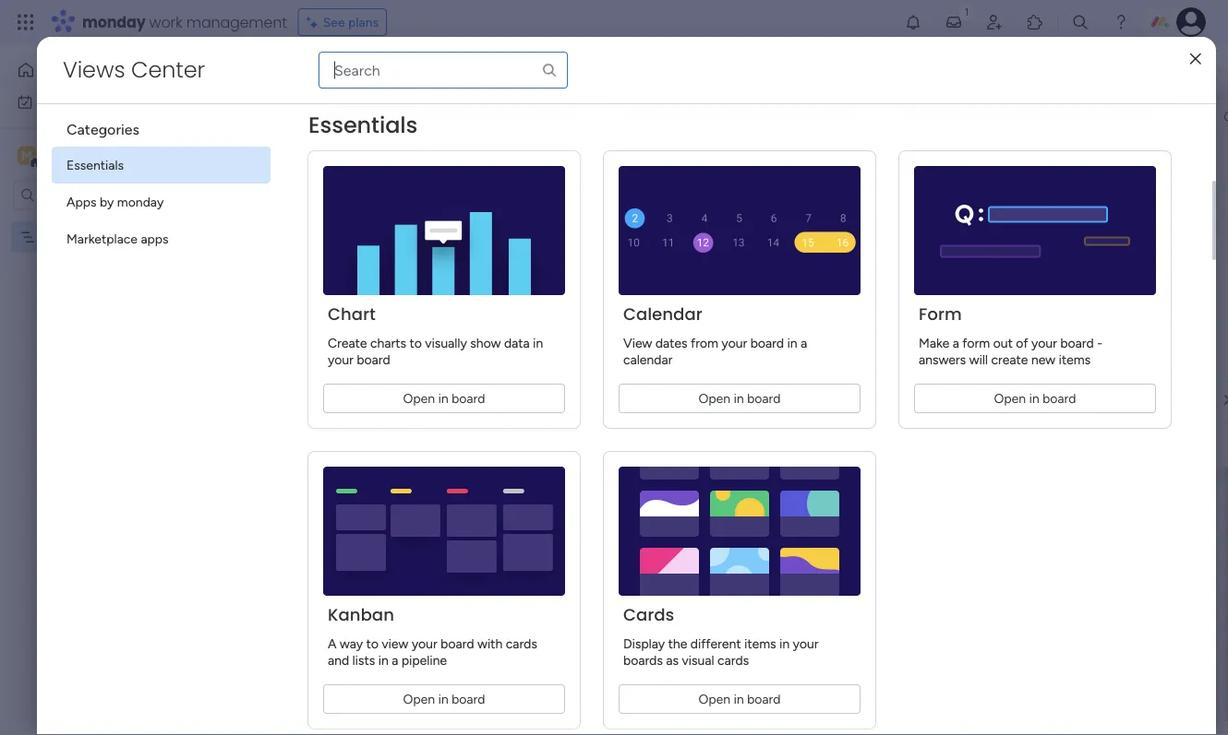 Task type: locate. For each thing, give the bounding box(es) containing it.
0 horizontal spatial views
[[63, 54, 125, 85]]

kanban up way
[[328, 604, 394, 627]]

1 vertical spatial monday
[[117, 194, 164, 210]]

to for chart
[[410, 336, 422, 351]]

gallery
[[1052, 289, 1093, 304]]

calendar for calendar
[[1023, 229, 1075, 245]]

kanban a way to view your board with cards and lists in a pipeline
[[328, 604, 537, 669]]

cards inside 'cards display the different items in your boards as visual cards'
[[718, 653, 749, 669]]

my first board down "plans"
[[285, 56, 438, 87]]

table inside button
[[521, 62, 552, 78]]

to inside chart create charts to visually show data in your board
[[410, 336, 422, 351]]

1 vertical spatial to
[[366, 637, 379, 652]]

chart for chart
[[1023, 200, 1056, 216]]

table up gantt
[[1023, 141, 1054, 157]]

in right different
[[780, 637, 790, 652]]

kanban up files
[[1023, 259, 1066, 275]]

in down visually
[[438, 391, 448, 407]]

open in board
[[403, 391, 485, 407], [699, 391, 781, 407], [994, 391, 1076, 407], [403, 692, 485, 708], [699, 692, 781, 708]]

main
[[490, 62, 518, 78], [42, 147, 75, 164]]

my first board
[[285, 56, 438, 87], [43, 229, 124, 245]]

1 horizontal spatial chart
[[1023, 200, 1056, 216]]

categories heading
[[52, 104, 271, 147]]

0 vertical spatial essentials
[[308, 110, 418, 141]]

view up the pipeline
[[382, 637, 409, 652]]

0 vertical spatial calendar
[[1023, 229, 1075, 245]]

open down "visual"
[[699, 692, 731, 708]]

in
[[533, 336, 543, 351], [787, 336, 798, 351], [438, 391, 448, 407], [734, 391, 744, 407], [1029, 391, 1039, 407], [780, 637, 790, 652], [378, 653, 389, 669], [438, 692, 448, 708], [734, 692, 744, 708]]

board up building
[[751, 336, 784, 351]]

view right new
[[1057, 348, 1084, 363]]

create
[[991, 352, 1028, 368]]

in inside kanban a way to view your board with cards and lists in a pipeline
[[378, 653, 389, 669]]

in down new
[[1029, 391, 1039, 407]]

by
[[432, 111, 448, 128], [100, 194, 114, 210], [672, 374, 700, 405]]

open for cards
[[699, 692, 731, 708]]

open
[[403, 391, 435, 407], [699, 391, 731, 407], [994, 391, 1026, 407], [403, 692, 435, 708], [699, 692, 731, 708]]

None search field
[[319, 52, 568, 89]]

form
[[919, 303, 962, 326]]

select product image
[[17, 13, 35, 31]]

display
[[623, 637, 665, 652]]

let's start by building your form
[[565, 374, 906, 405]]

table up workforms logo
[[521, 62, 552, 78]]

0 vertical spatial chart
[[1023, 200, 1056, 216]]

option
[[0, 221, 235, 224]]

0 vertical spatial items
[[1059, 352, 1091, 368]]

open in board button up 'build form' button
[[619, 384, 861, 414]]

a
[[801, 336, 807, 351], [953, 336, 959, 351], [392, 653, 398, 669]]

0 vertical spatial first
[[323, 56, 365, 87]]

open in board for form
[[994, 391, 1076, 407]]

1 horizontal spatial my first board
[[285, 56, 438, 87]]

visual
[[682, 653, 714, 669]]

work for my
[[62, 94, 90, 110]]

dapulse x slim image
[[1190, 52, 1201, 66]]

open for form
[[994, 391, 1026, 407]]

0 horizontal spatial a
[[392, 653, 398, 669]]

0 vertical spatial view
[[1057, 348, 1084, 363]]

a
[[328, 637, 337, 652]]

my
[[285, 56, 318, 87], [41, 94, 58, 110], [43, 229, 61, 245]]

will
[[969, 352, 988, 368]]

categories
[[66, 121, 139, 138]]

1 vertical spatial kanban
[[328, 604, 394, 627]]

in inside 'cards display the different items in your boards as visual cards'
[[780, 637, 790, 652]]

in right data
[[533, 336, 543, 351]]

calendar inside 'calendar view dates from your board in a calendar'
[[623, 303, 703, 326]]

chart
[[1023, 200, 1056, 216], [328, 303, 376, 326]]

your inside 'calendar view dates from your board in a calendar'
[[722, 336, 747, 351]]

1 horizontal spatial table
[[1023, 141, 1054, 157]]

your right different
[[793, 637, 819, 652]]

open down create
[[994, 391, 1026, 407]]

1 vertical spatial items
[[744, 637, 776, 652]]

open in board button down new
[[914, 384, 1156, 414]]

1 image
[[959, 1, 975, 22]]

0 vertical spatial main
[[490, 62, 518, 78]]

1 horizontal spatial first
[[323, 56, 365, 87]]

1 vertical spatial my
[[41, 94, 58, 110]]

open in board down visually
[[403, 391, 485, 407]]

0 horizontal spatial table
[[521, 62, 552, 78]]

to for kanban
[[366, 637, 379, 652]]

in right lists
[[378, 653, 389, 669]]

your
[[722, 336, 747, 351], [1032, 336, 1057, 351], [328, 352, 354, 368], [800, 374, 848, 405], [412, 637, 437, 652], [793, 637, 819, 652]]

0 vertical spatial views
[[63, 54, 125, 85]]

building
[[706, 374, 794, 405]]

open in board button down the pipeline
[[323, 685, 565, 715]]

1 vertical spatial work
[[62, 94, 90, 110]]

main inside button
[[490, 62, 518, 78]]

monday up home button
[[82, 12, 146, 32]]

items inside form make a form out of your board - answers will create new items
[[1059, 352, 1091, 368]]

1 horizontal spatial calendar
[[1023, 229, 1075, 245]]

1 horizontal spatial a
[[801, 336, 807, 351]]

to right charts
[[410, 336, 422, 351]]

to up lists
[[366, 637, 379, 652]]

main inside workspace selection element
[[42, 147, 75, 164]]

cards
[[506, 637, 537, 652], [718, 653, 749, 669]]

by for powered
[[432, 111, 448, 128]]

john smith image
[[1176, 7, 1206, 37]]

a inside kanban a way to view your board with cards and lists in a pipeline
[[392, 653, 398, 669]]

open in board button down visually
[[323, 384, 565, 414]]

0 vertical spatial kanban
[[1023, 259, 1066, 275]]

open in board for kanban
[[403, 692, 485, 708]]

my up edit
[[285, 56, 318, 87]]

1 horizontal spatial items
[[1059, 352, 1091, 368]]

monday up the "apps"
[[117, 194, 164, 210]]

first down see plans button
[[323, 56, 365, 87]]

1 vertical spatial view
[[382, 637, 409, 652]]

powered by
[[371, 111, 448, 128]]

work up center
[[149, 12, 182, 32]]

different
[[691, 637, 741, 652]]

board inside 'calendar view dates from your board in a calendar'
[[751, 336, 784, 351]]

0 horizontal spatial chart
[[328, 303, 376, 326]]

calendar up the dates
[[623, 303, 703, 326]]

1 horizontal spatial cards
[[718, 653, 749, 669]]

1 horizontal spatial views
[[1038, 109, 1073, 125]]

workspace selection element
[[18, 145, 154, 169]]

-
[[1097, 336, 1103, 351]]

your inside kanban a way to view your board with cards and lists in a pipeline
[[412, 637, 437, 652]]

essentials
[[308, 110, 418, 141], [66, 157, 124, 173]]

kanban
[[1023, 259, 1066, 275], [328, 604, 394, 627]]

open in board button for form
[[914, 384, 1156, 414]]

My first board field
[[281, 56, 442, 88]]

0 horizontal spatial items
[[744, 637, 776, 652]]

0 vertical spatial table
[[521, 62, 552, 78]]

essentials down my first board field
[[308, 110, 418, 141]]

your up new
[[1032, 336, 1057, 351]]

1 vertical spatial views
[[1038, 109, 1073, 125]]

in up building
[[787, 336, 798, 351]]

search everything image
[[1071, 13, 1090, 31]]

your inside chart create charts to visually show data in your board
[[328, 352, 354, 368]]

1 horizontal spatial work
[[149, 12, 182, 32]]

my down home
[[41, 94, 58, 110]]

form
[[1101, 112, 1128, 127], [313, 112, 341, 127], [963, 336, 990, 351], [854, 374, 906, 405], [738, 445, 769, 463]]

1 vertical spatial chart
[[328, 303, 376, 326]]

main left search image
[[490, 62, 518, 78]]

1 horizontal spatial kanban
[[1023, 259, 1066, 275]]

1 horizontal spatial to
[[410, 336, 422, 351]]

2 vertical spatial by
[[672, 374, 700, 405]]

your up the pipeline
[[412, 637, 437, 652]]

essentials option
[[52, 147, 271, 184]]

view
[[1057, 348, 1084, 363], [382, 637, 409, 652]]

items
[[1059, 352, 1091, 368], [744, 637, 776, 652]]

0 vertical spatial to
[[410, 336, 422, 351]]

first
[[323, 56, 365, 87], [64, 229, 87, 245]]

1 vertical spatial cards
[[718, 653, 749, 669]]

open in board for chart
[[403, 391, 485, 407]]

my left marketplace
[[43, 229, 61, 245]]

to
[[410, 336, 422, 351], [366, 637, 379, 652]]

in down different
[[734, 692, 744, 708]]

build form
[[702, 445, 769, 463]]

open up build
[[699, 391, 731, 407]]

0 horizontal spatial cards
[[506, 637, 537, 652]]

board down apps by monday at the top
[[91, 229, 124, 245]]

see
[[323, 14, 345, 30]]

by right apps
[[100, 194, 114, 210]]

0 horizontal spatial by
[[100, 194, 114, 210]]

first down apps
[[64, 229, 87, 245]]

gantt
[[1023, 170, 1057, 186]]

0 horizontal spatial my first board
[[43, 229, 124, 245]]

your right from
[[722, 336, 747, 351]]

by inside option
[[100, 194, 114, 210]]

1 horizontal spatial essentials
[[308, 110, 418, 141]]

my first board down apps
[[43, 229, 124, 245]]

view inside kanban a way to view your board with cards and lists in a pipeline
[[382, 637, 409, 652]]

0 horizontal spatial main
[[42, 147, 75, 164]]

1 vertical spatial main
[[42, 147, 75, 164]]

board left the with
[[441, 637, 474, 652]]

board down charts
[[357, 352, 390, 368]]

chart down gantt
[[1023, 200, 1056, 216]]

main table button
[[462, 55, 565, 85]]

0 horizontal spatial work
[[62, 94, 90, 110]]

cards
[[623, 604, 674, 627]]

views right board on the top
[[1038, 109, 1073, 125]]

cards right the with
[[506, 637, 537, 652]]

open in board up 'build form' button
[[699, 391, 781, 407]]

by right powered
[[432, 111, 448, 128]]

and
[[328, 653, 349, 669]]

0 vertical spatial cards
[[506, 637, 537, 652]]

chart inside chart create charts to visually show data in your board
[[328, 303, 376, 326]]

1 vertical spatial by
[[100, 194, 114, 210]]

0 vertical spatial my first board
[[285, 56, 438, 87]]

kanban for kanban
[[1023, 259, 1066, 275]]

a up let's start by building your form
[[801, 336, 807, 351]]

make
[[919, 336, 950, 351]]

0 horizontal spatial first
[[64, 229, 87, 245]]

open down visually
[[403, 391, 435, 407]]

dates
[[655, 336, 688, 351]]

views center
[[63, 54, 205, 85]]

0 vertical spatial by
[[432, 111, 448, 128]]

views up 'my work' button on the left top
[[63, 54, 125, 85]]

0 horizontal spatial to
[[366, 637, 379, 652]]

open in board button down "visual"
[[619, 685, 861, 715]]

board up powered
[[370, 56, 438, 87]]

search image
[[541, 62, 558, 78]]

your down create
[[328, 352, 354, 368]]

my inside field
[[285, 56, 318, 87]]

2 vertical spatial my
[[43, 229, 61, 245]]

0 vertical spatial work
[[149, 12, 182, 32]]

1 vertical spatial my first board
[[43, 229, 124, 245]]

my work
[[41, 94, 90, 110]]

a inside form make a form out of your board - answers will create new items
[[953, 336, 959, 351]]

0 horizontal spatial kanban
[[328, 604, 394, 627]]

by right start
[[672, 374, 700, 405]]

1 vertical spatial first
[[64, 229, 87, 245]]

help image
[[1112, 13, 1130, 31]]

1 horizontal spatial by
[[432, 111, 448, 128]]

items right new
[[1059, 352, 1091, 368]]

0 vertical spatial my
[[285, 56, 318, 87]]

apps
[[141, 231, 169, 247]]

build form button
[[687, 436, 784, 473]]

open for calendar
[[699, 391, 731, 407]]

0 horizontal spatial calendar
[[623, 303, 703, 326]]

open in board button
[[323, 384, 565, 414], [619, 384, 861, 414], [914, 384, 1156, 414], [323, 685, 565, 715], [619, 685, 861, 715]]

answers
[[919, 352, 966, 368]]

board down the with
[[452, 692, 485, 708]]

open in board down the pipeline
[[403, 692, 485, 708]]

open for chart
[[403, 391, 435, 407]]

my first board list box
[[0, 218, 235, 502]]

board
[[370, 56, 438, 87], [91, 229, 124, 245], [751, 336, 784, 351], [1060, 336, 1094, 351], [357, 352, 390, 368], [452, 391, 485, 407], [747, 391, 781, 407], [1043, 391, 1076, 407], [441, 637, 474, 652], [452, 692, 485, 708], [747, 692, 781, 708]]

2 horizontal spatial a
[[953, 336, 959, 351]]

my inside button
[[41, 94, 58, 110]]

calendar up files gallery
[[1023, 229, 1075, 245]]

view
[[623, 336, 652, 351]]

your right building
[[800, 374, 848, 405]]

a left the pipeline
[[392, 653, 398, 669]]

monday
[[82, 12, 146, 32], [117, 194, 164, 210]]

data
[[504, 336, 530, 351]]

see plans
[[323, 14, 379, 30]]

kanban inside kanban a way to view your board with cards and lists in a pipeline
[[328, 604, 394, 627]]

first inside field
[[323, 56, 365, 87]]

board inside kanban a way to view your board with cards and lists in a pipeline
[[441, 637, 474, 652]]

board inside list box
[[91, 229, 124, 245]]

main right workspace icon
[[42, 147, 75, 164]]

open in board down "visual"
[[699, 692, 781, 708]]

charts
[[370, 336, 406, 351]]

to inside kanban a way to view your board with cards and lists in a pipeline
[[366, 637, 379, 652]]

my work button
[[11, 87, 199, 117]]

1 vertical spatial essentials
[[66, 157, 124, 173]]

out
[[993, 336, 1013, 351]]

essentials up search in workspace field
[[66, 157, 124, 173]]

work down home
[[62, 94, 90, 110]]

way
[[340, 637, 363, 652]]

main for main table
[[490, 62, 518, 78]]

1 horizontal spatial view
[[1057, 348, 1084, 363]]

1 horizontal spatial main
[[490, 62, 518, 78]]

open down the pipeline
[[403, 692, 435, 708]]

build
[[702, 445, 734, 463]]

chart for chart create charts to visually show data in your board
[[328, 303, 376, 326]]

new
[[1031, 352, 1056, 368]]

form for edit form
[[313, 112, 341, 127]]

from
[[691, 336, 718, 351]]

chart up create
[[328, 303, 376, 326]]

views
[[63, 54, 125, 85], [1038, 109, 1073, 125]]

work inside button
[[62, 94, 90, 110]]

work
[[149, 12, 182, 32], [62, 94, 90, 110]]

open in board down new
[[994, 391, 1076, 407]]

apps by monday
[[66, 194, 164, 210]]

board left -
[[1060, 336, 1094, 351]]

items right different
[[744, 637, 776, 652]]

1 vertical spatial calendar
[[623, 303, 703, 326]]

table
[[521, 62, 552, 78], [1023, 141, 1054, 157]]

calendar
[[1023, 229, 1075, 245], [623, 303, 703, 326]]

0 horizontal spatial essentials
[[66, 157, 124, 173]]

apps by monday option
[[52, 184, 271, 221]]

inbox image
[[945, 13, 963, 31]]

a up answers
[[953, 336, 959, 351]]

cards down different
[[718, 653, 749, 669]]

0 horizontal spatial view
[[382, 637, 409, 652]]



Task type: describe. For each thing, give the bounding box(es) containing it.
copy form link
[[1066, 112, 1151, 127]]

files
[[1023, 289, 1049, 304]]

open in board button for chart
[[323, 384, 565, 414]]

files gallery
[[1023, 289, 1093, 304]]

your inside 'cards display the different items in your boards as visual cards'
[[793, 637, 819, 652]]

open in board button for calendar
[[619, 384, 861, 414]]

form for copy form link
[[1101, 112, 1128, 127]]

1 vertical spatial table
[[1023, 141, 1054, 157]]

create
[[328, 336, 367, 351]]

2 horizontal spatial by
[[672, 374, 700, 405]]

apps image
[[1026, 13, 1044, 31]]

with
[[477, 637, 503, 652]]

board down 'cards display the different items in your boards as visual cards'
[[747, 692, 781, 708]]

home button
[[11, 55, 199, 85]]

open in board for cards
[[699, 692, 781, 708]]

in up 'build form' button
[[734, 391, 744, 407]]

board
[[1001, 109, 1035, 125]]

by for apps
[[100, 194, 114, 210]]

main for main workspace
[[42, 147, 75, 164]]

open for kanban
[[403, 692, 435, 708]]

of
[[1016, 336, 1028, 351]]

in down the pipeline
[[438, 692, 448, 708]]

work for monday
[[149, 12, 182, 32]]

workspace
[[78, 147, 151, 164]]

let's
[[565, 374, 610, 405]]

monday inside option
[[117, 194, 164, 210]]

kanban for kanban a way to view your board with cards and lists in a pipeline
[[328, 604, 394, 627]]

form for build form
[[738, 445, 769, 463]]

chart create charts to visually show data in your board
[[328, 303, 543, 368]]

calendar
[[623, 352, 673, 368]]

blank
[[1023, 348, 1054, 363]]

center
[[131, 54, 205, 85]]

first inside list box
[[64, 229, 87, 245]]

blank view
[[1023, 348, 1084, 363]]

copy
[[1066, 112, 1097, 127]]

a inside 'calendar view dates from your board in a calendar'
[[801, 336, 807, 351]]

board down new
[[1043, 391, 1076, 407]]

0 vertical spatial monday
[[82, 12, 146, 32]]

show
[[470, 336, 501, 351]]

powered
[[371, 111, 429, 128]]

board down show
[[452, 391, 485, 407]]

my inside list box
[[43, 229, 61, 245]]

main table
[[490, 62, 552, 78]]

see plans button
[[298, 8, 387, 36]]

cards inside kanban a way to view your board with cards and lists in a pipeline
[[506, 637, 537, 652]]

open in board for calendar
[[699, 391, 781, 407]]

invite members image
[[985, 13, 1004, 31]]

Search in workspace field
[[39, 185, 154, 206]]

in inside chart create charts to visually show data in your board
[[533, 336, 543, 351]]

main workspace
[[42, 147, 151, 164]]

edit
[[287, 112, 310, 127]]

notifications image
[[904, 13, 923, 31]]

the
[[668, 637, 687, 652]]

form inside form make a form out of your board - answers will create new items
[[963, 336, 990, 351]]

form make a form out of your board - answers will create new items
[[919, 303, 1103, 368]]

management
[[186, 12, 287, 32]]

boards
[[623, 653, 663, 669]]

copy form link button
[[1032, 105, 1158, 134]]

my first board inside list box
[[43, 229, 124, 245]]

open in board button for kanban
[[323, 685, 565, 715]]

calendar view dates from your board in a calendar
[[623, 303, 807, 368]]

workforms logo image
[[456, 105, 560, 134]]

calendar for calendar view dates from your board in a calendar
[[623, 303, 703, 326]]

monday work management
[[82, 12, 287, 32]]

link
[[1131, 112, 1151, 127]]

board inside chart create charts to visually show data in your board
[[357, 352, 390, 368]]

marketplace apps
[[66, 231, 169, 247]]

as
[[666, 653, 679, 669]]

edit form
[[287, 112, 341, 127]]

marketplace apps option
[[52, 221, 271, 258]]

open in board button for cards
[[619, 685, 861, 715]]

your inside form make a form out of your board - answers will create new items
[[1032, 336, 1057, 351]]

m
[[21, 148, 32, 163]]

Search for a column type search field
[[319, 52, 568, 89]]

workspace image
[[18, 145, 36, 166]]

categories list box
[[52, 104, 285, 258]]

my first board inside field
[[285, 56, 438, 87]]

board inside field
[[370, 56, 438, 87]]

edit form button
[[280, 105, 348, 134]]

home
[[42, 62, 78, 78]]

items inside 'cards display the different items in your boards as visual cards'
[[744, 637, 776, 652]]

visually
[[425, 336, 467, 351]]

essentials inside option
[[66, 157, 124, 173]]

marketplace
[[66, 231, 138, 247]]

plans
[[348, 14, 379, 30]]

apps
[[66, 194, 97, 210]]

board views
[[1001, 109, 1073, 125]]

in inside 'calendar view dates from your board in a calendar'
[[787, 336, 798, 351]]

lists
[[352, 653, 375, 669]]

board inside form make a form out of your board - answers will create new items
[[1060, 336, 1094, 351]]

cards display the different items in your boards as visual cards
[[623, 604, 819, 669]]

board up 'build form' button
[[747, 391, 781, 407]]

pipeline
[[402, 653, 447, 669]]

start
[[616, 374, 666, 405]]



Task type: vqa. For each thing, say whether or not it's contained in the screenshot.
the leftmost Close image
no



